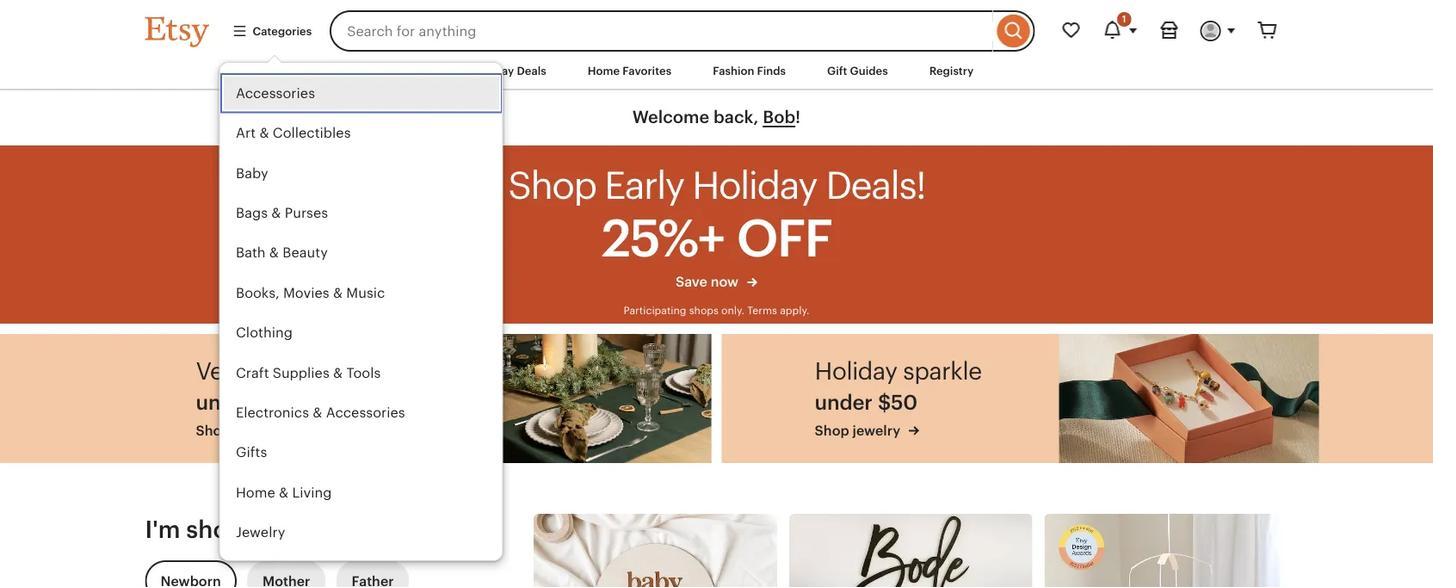 Task type: describe. For each thing, give the bounding box(es) containing it.
terms apply.
[[748, 305, 810, 317]]

for
[[301, 516, 334, 543]]

jewelry link
[[220, 513, 502, 553]]

home favorites
[[588, 64, 672, 77]]

menu inside banner
[[219, 62, 503, 587]]

& for collectibles
[[259, 125, 269, 141]]

bath & beauty
[[235, 245, 327, 261]]

welcome
[[633, 107, 710, 127]]

shops
[[689, 305, 719, 317]]

bob
[[763, 107, 796, 127]]

movies
[[283, 285, 329, 301]]

home favorites link
[[575, 55, 685, 86]]

participating shops only. terms apply.
[[624, 305, 810, 317]]

home for home & living
[[235, 485, 275, 500]]

my...
[[340, 516, 394, 543]]

paper & party supplies link
[[220, 553, 502, 587]]

bags & purses link
[[220, 193, 502, 233]]

i'm shopping for my...
[[145, 516, 394, 543]]

shop decor link
[[196, 421, 385, 440]]

party
[[290, 565, 324, 580]]

& for party
[[277, 565, 287, 580]]

sparkle
[[903, 357, 982, 385]]

1 button
[[1092, 10, 1149, 52]]

beauty
[[282, 245, 327, 261]]

shop early holiday deals! 25%+ off save now
[[508, 164, 925, 290]]

art
[[235, 125, 255, 141]]

1
[[1123, 14, 1127, 25]]

& inside craft supplies & tools link
[[333, 365, 342, 380]]

shopping
[[186, 516, 295, 543]]

clothing
[[235, 325, 292, 340]]

1 horizontal spatial decor
[[321, 357, 385, 385]]

bath & beauty link
[[220, 233, 502, 273]]

holiday
[[815, 357, 897, 385]]

bags & purses
[[235, 205, 328, 221]]

home & living
[[235, 485, 331, 500]]

& for accessories
[[312, 405, 322, 420]]

& inside books, movies & music link
[[333, 285, 342, 301]]

bob link
[[763, 107, 796, 127]]

gift guides
[[827, 64, 888, 77]]

i'm
[[145, 516, 180, 543]]

paper
[[235, 565, 273, 580]]

books, movies & music link
[[220, 273, 502, 313]]

welcome back, bob !
[[633, 107, 801, 127]]

home & living link
[[220, 473, 502, 513]]

craft
[[235, 365, 269, 380]]

baby
[[235, 165, 268, 181]]

registry link
[[917, 55, 987, 86]]

gift guides link
[[815, 55, 901, 86]]

categories
[[253, 24, 312, 37]]

very
[[196, 357, 244, 385]]

craft supplies & tools
[[235, 365, 380, 380]]

jewelry
[[235, 525, 285, 540]]

baby link
[[220, 153, 502, 193]]

fashion
[[713, 64, 755, 77]]

banner containing accessories
[[114, 0, 1319, 587]]

participating
[[624, 305, 687, 317]]

merry
[[250, 357, 315, 385]]

only.
[[721, 305, 745, 317]]

finds
[[757, 64, 786, 77]]

holiday deals!
[[692, 164, 925, 207]]

bath
[[235, 245, 265, 261]]

books,
[[235, 285, 279, 301]]

purses
[[284, 205, 328, 221]]



Task type: vqa. For each thing, say whether or not it's contained in the screenshot.
Impact "link"
no



Task type: locate. For each thing, give the bounding box(es) containing it.
music
[[346, 285, 385, 301]]

paper & party supplies
[[235, 565, 384, 580]]

& inside the bath & beauty link
[[269, 245, 279, 261]]

home up 'shopping'
[[235, 485, 275, 500]]

bags
[[235, 205, 267, 221]]

banner
[[114, 0, 1319, 587]]

clothing link
[[220, 313, 502, 353]]

menu bar containing home favorites
[[114, 52, 1319, 91]]

1 vertical spatial home
[[235, 485, 275, 500]]

& up shop decor link on the left bottom
[[312, 405, 322, 420]]

holiday sparkle under $50 shop jewelry
[[815, 357, 982, 438]]

a festive christmas table setting featuring two green table runners shown with glassware, serveware, and a candle centerpiece. image
[[452, 334, 712, 463]]

& for purses
[[271, 205, 281, 221]]

home left favorites in the top left of the page
[[588, 64, 620, 77]]

electronics & accessories
[[235, 405, 405, 420]]

25%+ off
[[602, 209, 832, 268]]

accessories up art & collectibles
[[235, 85, 315, 101]]

& left party at the bottom
[[277, 565, 287, 580]]

& inside the bags & purses link
[[271, 205, 281, 221]]

fashion finds
[[713, 64, 786, 77]]

under $50 up jewelry
[[815, 391, 918, 415]]

0 vertical spatial accessories
[[235, 85, 315, 101]]

accessories
[[235, 85, 315, 101], [326, 405, 405, 420]]

under $50 down craft
[[196, 391, 299, 415]]

1 under $50 from the left
[[196, 391, 299, 415]]

art & collectibles
[[235, 125, 350, 141]]

& inside home & living link
[[279, 485, 288, 500]]

menu containing accessories
[[219, 62, 503, 587]]

fashion finds link
[[700, 55, 799, 86]]

& left tools
[[333, 365, 342, 380]]

None search field
[[330, 10, 1035, 52]]

& right art
[[259, 125, 269, 141]]

craft supplies & tools link
[[220, 353, 502, 393]]

0 horizontal spatial accessories
[[235, 85, 315, 101]]

now
[[711, 274, 739, 290]]

shop inside holiday sparkle under $50 shop jewelry
[[815, 423, 849, 438]]

Search for anything text field
[[330, 10, 993, 52]]

shop
[[508, 164, 596, 207], [196, 423, 230, 438], [815, 423, 849, 438]]

tools
[[346, 365, 380, 380]]

shop jewelry link
[[815, 421, 982, 440]]

registry
[[929, 64, 974, 77]]

collectibles
[[272, 125, 350, 141]]

favorites
[[623, 64, 672, 77]]

decor down clothing link
[[321, 357, 385, 385]]

home
[[588, 64, 620, 77], [235, 485, 275, 500]]

gift
[[827, 64, 848, 77]]

& right bags
[[271, 205, 281, 221]]

electronics
[[235, 405, 309, 420]]

art & collectibles link
[[220, 113, 502, 153]]

2 horizontal spatial shop
[[815, 423, 849, 438]]

supplies up 'electronics & accessories'
[[272, 365, 329, 380]]

& left living
[[279, 485, 288, 500]]

1 horizontal spatial accessories
[[326, 405, 405, 420]]

menu bar
[[114, 52, 1319, 91]]

under $50 inside very merry decor under $50 shop decor
[[196, 391, 299, 415]]

back,
[[714, 107, 759, 127]]

2 under $50 from the left
[[815, 391, 918, 415]]

categories button
[[219, 15, 325, 47]]

1 vertical spatial decor
[[234, 423, 273, 438]]

& left music
[[333, 285, 342, 301]]

supplies
[[272, 365, 329, 380], [327, 565, 384, 580]]

save
[[676, 274, 708, 290]]

accessories link
[[220, 73, 502, 113]]

& inside electronics & accessories link
[[312, 405, 322, 420]]

0 horizontal spatial decor
[[234, 423, 273, 438]]

1 horizontal spatial home
[[588, 64, 620, 77]]

guides
[[850, 64, 888, 77]]

early
[[604, 164, 684, 207]]

a colorful charm choker statement necklace featuring six beads on a dainty gold chain shown in an open gift box. image
[[1059, 334, 1319, 463]]

0 horizontal spatial under $50
[[196, 391, 299, 415]]

0 horizontal spatial shop
[[196, 423, 230, 438]]

menu
[[219, 62, 503, 587]]

supplies down jewelry link
[[327, 565, 384, 580]]

accessories down craft supplies & tools link on the left
[[326, 405, 405, 420]]

books, movies & music
[[235, 285, 385, 301]]

living
[[292, 485, 331, 500]]

jewelry
[[853, 423, 901, 438]]

electronics & accessories link
[[220, 393, 502, 433]]

decor
[[321, 357, 385, 385], [234, 423, 273, 438]]

home inside home & living link
[[235, 485, 275, 500]]

& inside art & collectibles link
[[259, 125, 269, 141]]

1 vertical spatial accessories
[[326, 405, 405, 420]]

!
[[796, 107, 801, 127]]

home inside home favorites link
[[588, 64, 620, 77]]

0 vertical spatial decor
[[321, 357, 385, 385]]

home for home favorites
[[588, 64, 620, 77]]

shop inside very merry decor under $50 shop decor
[[196, 423, 230, 438]]

gifts link
[[220, 433, 502, 473]]

decor up the gifts
[[234, 423, 273, 438]]

0 vertical spatial supplies
[[272, 365, 329, 380]]

&
[[259, 125, 269, 141], [271, 205, 281, 221], [269, 245, 279, 261], [333, 285, 342, 301], [333, 365, 342, 380], [312, 405, 322, 420], [279, 485, 288, 500], [277, 565, 287, 580]]

shop inside shop early holiday deals! 25%+ off save now
[[508, 164, 596, 207]]

& for living
[[279, 485, 288, 500]]

under $50
[[196, 391, 299, 415], [815, 391, 918, 415]]

gifts
[[235, 445, 267, 460]]

1 horizontal spatial under $50
[[815, 391, 918, 415]]

under $50 inside holiday sparkle under $50 shop jewelry
[[815, 391, 918, 415]]

0 horizontal spatial home
[[235, 485, 275, 500]]

very merry decor under $50 shop decor
[[196, 357, 385, 438]]

1 vertical spatial supplies
[[327, 565, 384, 580]]

& right bath
[[269, 245, 279, 261]]

& inside paper & party supplies link
[[277, 565, 287, 580]]

save now link
[[508, 273, 925, 301]]

1 horizontal spatial shop
[[508, 164, 596, 207]]

0 vertical spatial home
[[588, 64, 620, 77]]

& for beauty
[[269, 245, 279, 261]]



